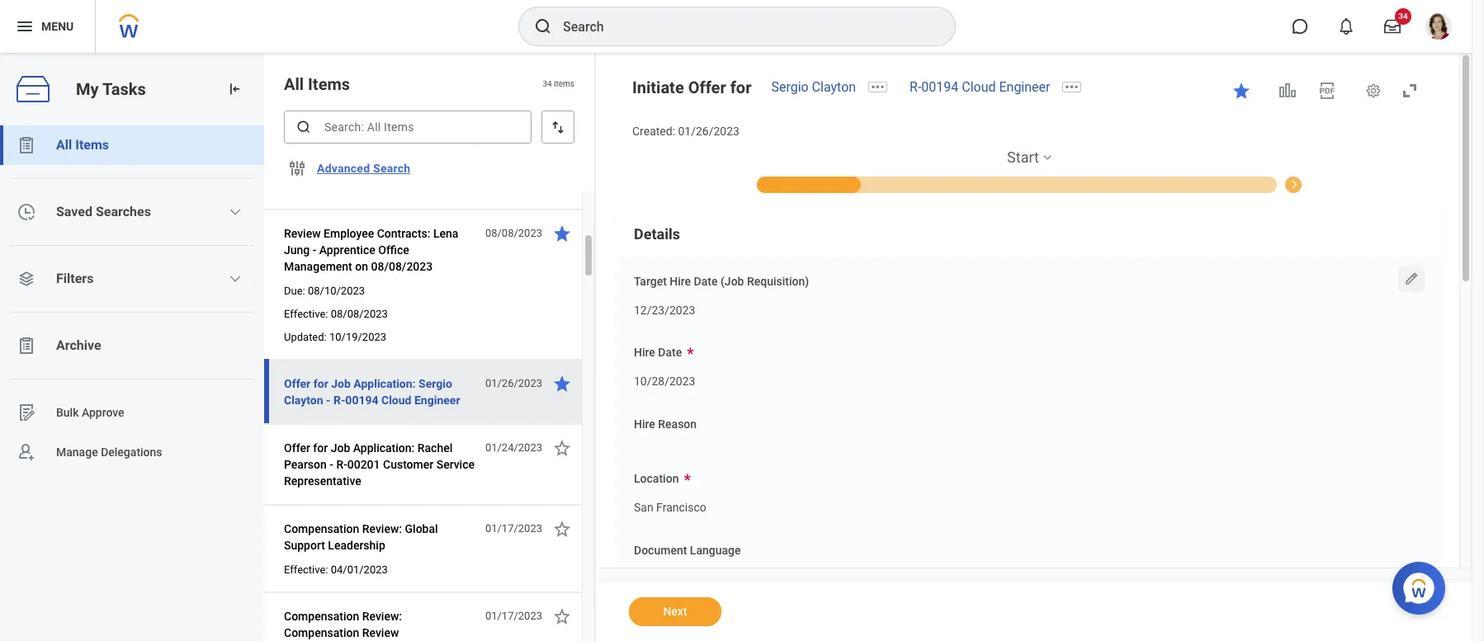 Task type: locate. For each thing, give the bounding box(es) containing it.
34
[[1399, 12, 1408, 21], [543, 80, 552, 89]]

1 vertical spatial sergio
[[419, 377, 452, 391]]

engineer up rachel
[[414, 394, 460, 407]]

items down my
[[75, 137, 109, 153]]

0 horizontal spatial 01/26/2023
[[485, 377, 542, 390]]

for inside offer for job application: rachel pearson ‎- r-00201 customer service representative
[[313, 442, 328, 455]]

offer for offer for job application: sergio clayton ‎- r-00194 cloud engineer
[[284, 377, 311, 391]]

0 vertical spatial 01/26/2023
[[678, 125, 740, 138]]

00194 inside the offer for job application: sergio clayton ‎- r-00194 cloud engineer
[[345, 394, 379, 407]]

offer for job application: rachel pearson ‎- r-00201 customer service representative button
[[284, 438, 476, 491]]

job down updated: 10/19/2023
[[331, 377, 351, 391]]

sergio up rachel
[[419, 377, 452, 391]]

0 vertical spatial ‎-
[[326, 394, 331, 407]]

1 horizontal spatial review
[[362, 627, 399, 640]]

1 horizontal spatial star image
[[1232, 81, 1252, 101]]

jung
[[284, 244, 310, 257]]

2 vertical spatial hire
[[634, 417, 655, 431]]

08/08/2023 inside review employee contracts: lena jung - apprentice office management on 08/08/2023
[[371, 260, 433, 273]]

1 vertical spatial job
[[331, 442, 350, 455]]

-
[[313, 244, 317, 257]]

date up 10/28/2023 'text field'
[[658, 346, 682, 359]]

2 effective: from the top
[[284, 308, 328, 320]]

34 inside button
[[1399, 12, 1408, 21]]

sergio down search workday search field
[[771, 79, 809, 95]]

0 vertical spatial application:
[[354, 377, 416, 391]]

lena
[[433, 227, 459, 240]]

application: for cloud
[[354, 377, 416, 391]]

3 effective: from the top
[[284, 564, 328, 576]]

01/26/2023 up '01/24/2023'
[[485, 377, 542, 390]]

star image for compensation review: compensation review
[[552, 607, 572, 627]]

1 effective: from the top
[[284, 181, 328, 193]]

details element
[[616, 210, 1443, 604]]

application: inside offer for job application: rachel pearson ‎- r-00201 customer service representative
[[353, 442, 415, 455]]

compensation for compensation
[[1294, 179, 1358, 191]]

1 horizontal spatial items
[[308, 74, 350, 94]]

hire
[[670, 275, 691, 288], [634, 346, 655, 359], [634, 417, 655, 431]]

review inside compensation review: compensation review
[[362, 627, 399, 640]]

offer up created: 01/26/2023 on the top left of the page
[[688, 78, 726, 97]]

10/23/2023
[[331, 181, 388, 193]]

global
[[405, 523, 438, 536]]

transformation import image
[[226, 81, 243, 97]]

‎- inside the offer for job application: sergio clayton ‎- r-00194 cloud engineer
[[326, 394, 331, 407]]

r-
[[910, 79, 922, 95], [334, 394, 345, 407], [336, 458, 347, 471]]

perspective image
[[17, 269, 36, 289]]

offer for job application: sergio clayton ‎- r-00194 cloud engineer
[[284, 377, 460, 407]]

1 vertical spatial 34
[[543, 80, 552, 89]]

manage delegations link
[[0, 433, 264, 472]]

effective: for effective: 04/01/2023
[[284, 564, 328, 576]]

next button
[[629, 598, 722, 627]]

hire for hire reason
[[634, 417, 655, 431]]

0 horizontal spatial 34
[[543, 80, 552, 89]]

1 vertical spatial clayton
[[284, 394, 323, 407]]

items inside 'item list' element
[[308, 74, 350, 94]]

job up 00201
[[331, 442, 350, 455]]

approve
[[82, 406, 124, 419]]

items
[[308, 74, 350, 94], [75, 137, 109, 153]]

offer down updated:
[[284, 377, 311, 391]]

1 horizontal spatial 00194
[[922, 79, 959, 95]]

00194
[[922, 79, 959, 95], [345, 394, 379, 407]]

compensation button
[[1285, 175, 1358, 193]]

0 vertical spatial 01/17/2023
[[485, 523, 542, 535]]

1 vertical spatial 08/08/2023
[[371, 260, 433, 273]]

job for 00194
[[331, 377, 351, 391]]

customer
[[383, 458, 434, 471]]

0 vertical spatial all items
[[284, 74, 350, 94]]

san francisco
[[634, 501, 706, 514]]

view related information image
[[1278, 81, 1298, 101]]

star image
[[552, 224, 572, 244], [552, 374, 572, 394], [552, 438, 572, 458], [552, 607, 572, 627]]

start button
[[1007, 148, 1039, 167]]

1 vertical spatial 01/26/2023
[[485, 377, 542, 390]]

1 vertical spatial all
[[56, 137, 72, 153]]

1 horizontal spatial engineer
[[999, 79, 1051, 95]]

offer inside offer for job application: rachel pearson ‎- r-00201 customer service representative
[[284, 442, 310, 455]]

0 vertical spatial clayton
[[812, 79, 856, 95]]

english
[[634, 573, 671, 586]]

0 horizontal spatial clayton
[[284, 394, 323, 407]]

0 vertical spatial 08/08/2023
[[485, 227, 542, 239]]

2 vertical spatial offer
[[284, 442, 310, 455]]

engineer inside the offer for job application: sergio clayton ‎- r-00194 cloud engineer
[[414, 394, 460, 407]]

0 horizontal spatial date
[[658, 346, 682, 359]]

star image
[[1232, 81, 1252, 101], [552, 519, 572, 539]]

r- for offer for job application: sergio clayton ‎- r-00194 cloud engineer
[[334, 394, 345, 407]]

01/26/2023
[[678, 125, 740, 138], [485, 377, 542, 390]]

for
[[730, 78, 752, 97], [313, 377, 328, 391], [313, 442, 328, 455]]

01/26/2023 down initiate offer for
[[678, 125, 740, 138]]

1 vertical spatial hire
[[634, 346, 655, 359]]

00201
[[347, 458, 380, 471]]

1 horizontal spatial 34
[[1399, 12, 1408, 21]]

all inside 'item list' element
[[284, 74, 304, 94]]

application: inside the offer for job application: sergio clayton ‎- r-00194 cloud engineer
[[354, 377, 416, 391]]

all up search icon
[[284, 74, 304, 94]]

all inside button
[[56, 137, 72, 153]]

0 horizontal spatial items
[[75, 137, 109, 153]]

0 vertical spatial engineer
[[999, 79, 1051, 95]]

hire date
[[634, 346, 682, 359]]

1 vertical spatial ‎-
[[330, 458, 333, 471]]

0 vertical spatial cloud
[[962, 79, 996, 95]]

review: inside compensation review: compensation review
[[362, 610, 402, 623]]

2 star image from the top
[[552, 374, 572, 394]]

updated: 10/19/2023
[[284, 331, 386, 343]]

2 vertical spatial for
[[313, 442, 328, 455]]

pearson
[[284, 458, 327, 471]]

effective: down configure image
[[284, 181, 328, 193]]

r- inside the offer for job application: sergio clayton ‎- r-00194 cloud engineer
[[334, 394, 345, 407]]

1 vertical spatial cloud
[[381, 394, 412, 407]]

2 review: from the top
[[362, 610, 402, 623]]

0 vertical spatial star image
[[1232, 81, 1252, 101]]

1 vertical spatial 01/17/2023
[[485, 610, 542, 623]]

0 horizontal spatial 00194
[[345, 394, 379, 407]]

all right clipboard image
[[56, 137, 72, 153]]

job
[[331, 377, 351, 391], [331, 442, 350, 455]]

effective: for effective: 10/23/2023
[[284, 181, 328, 193]]

0 vertical spatial items
[[308, 74, 350, 94]]

1 vertical spatial effective:
[[284, 308, 328, 320]]

review: up leadership
[[362, 523, 402, 536]]

1 horizontal spatial date
[[694, 275, 718, 288]]

office
[[378, 244, 409, 257]]

effective:
[[284, 181, 328, 193], [284, 308, 328, 320], [284, 564, 328, 576]]

0 vertical spatial 34
[[1399, 12, 1408, 21]]

1 vertical spatial review:
[[362, 610, 402, 623]]

offer for job application: rachel pearson ‎- r-00201 customer service representative
[[284, 442, 475, 488]]

0 vertical spatial review:
[[362, 523, 402, 536]]

application: down 10/19/2023
[[354, 377, 416, 391]]

cloud
[[962, 79, 996, 95], [381, 394, 412, 407]]

1 vertical spatial items
[[75, 137, 109, 153]]

items up search icon
[[308, 74, 350, 94]]

hire up 10/28/2023 'text field'
[[634, 346, 655, 359]]

compensation for compensation review: global support leadership
[[284, 523, 359, 536]]

08/08/2023
[[485, 227, 542, 239], [371, 260, 433, 273], [331, 308, 388, 320]]

search image
[[533, 17, 553, 36]]

4 star image from the top
[[552, 607, 572, 627]]

1 horizontal spatial all items
[[284, 74, 350, 94]]

engineer
[[999, 79, 1051, 95], [414, 394, 460, 407]]

0 vertical spatial 00194
[[922, 79, 959, 95]]

08/08/2023 down office
[[371, 260, 433, 273]]

0 vertical spatial all
[[284, 74, 304, 94]]

engineer up start
[[999, 79, 1051, 95]]

list containing all items
[[0, 125, 264, 472]]

‎- for clayton
[[326, 394, 331, 407]]

all items
[[284, 74, 350, 94], [56, 137, 109, 153]]

2 vertical spatial r-
[[336, 458, 347, 471]]

service
[[436, 458, 475, 471]]

support
[[284, 539, 325, 552]]

effective: up updated:
[[284, 308, 328, 320]]

for down updated: 10/19/2023
[[313, 377, 328, 391]]

review: inside compensation review: global support leadership
[[362, 523, 402, 536]]

1 horizontal spatial 01/26/2023
[[678, 125, 740, 138]]

0 horizontal spatial review
[[284, 227, 321, 240]]

all items right clipboard image
[[56, 137, 109, 153]]

hire right target
[[670, 275, 691, 288]]

saved searches
[[56, 204, 151, 220]]

0 horizontal spatial all
[[56, 137, 72, 153]]

list
[[0, 125, 264, 472]]

review up jung
[[284, 227, 321, 240]]

1 01/17/2023 from the top
[[485, 523, 542, 535]]

0 vertical spatial review
[[284, 227, 321, 240]]

all items inside button
[[56, 137, 109, 153]]

0 vertical spatial effective:
[[284, 181, 328, 193]]

review down 04/01/2023
[[362, 627, 399, 640]]

34 left 'profile logan mcneil' icon
[[1399, 12, 1408, 21]]

1 horizontal spatial sergio
[[771, 79, 809, 95]]

review:
[[362, 523, 402, 536], [362, 610, 402, 623]]

initiate
[[632, 78, 684, 97]]

for inside the offer for job application: sergio clayton ‎- r-00194 cloud engineer
[[313, 377, 328, 391]]

review: down 04/01/2023
[[362, 610, 402, 623]]

profile logan mcneil image
[[1426, 13, 1452, 43]]

08/08/2023 up 10/19/2023
[[331, 308, 388, 320]]

chevron down image
[[229, 206, 242, 219]]

user plus image
[[17, 443, 36, 462]]

saved searches button
[[0, 192, 264, 232]]

1 star image from the top
[[552, 224, 572, 244]]

1 vertical spatial all items
[[56, 137, 109, 153]]

job for 00201
[[331, 442, 350, 455]]

offer inside the offer for job application: sergio clayton ‎- r-00194 cloud engineer
[[284, 377, 311, 391]]

34 left 'items'
[[543, 80, 552, 89]]

offer for job application: sergio clayton ‎- r-00194 cloud engineer button
[[284, 374, 476, 410]]

effective: for effective: 08/08/2023
[[284, 308, 328, 320]]

English (United States) text field
[[634, 563, 751, 591]]

34 items
[[543, 80, 575, 89]]

date left (job on the top
[[694, 275, 718, 288]]

0 horizontal spatial cloud
[[381, 394, 412, 407]]

sergio clayton
[[771, 79, 856, 95]]

for down search workday search field
[[730, 78, 752, 97]]

sergio
[[771, 79, 809, 95], [419, 377, 452, 391]]

updated:
[[284, 331, 327, 343]]

‎- inside offer for job application: rachel pearson ‎- r-00201 customer service representative
[[330, 458, 333, 471]]

0 vertical spatial job
[[331, 377, 351, 391]]

application: for customer
[[353, 442, 415, 455]]

compensation inside compensation review: global support leadership
[[284, 523, 359, 536]]

1 horizontal spatial all
[[284, 74, 304, 94]]

application: up 00201
[[353, 442, 415, 455]]

1 vertical spatial engineer
[[414, 394, 460, 407]]

review
[[284, 227, 321, 240], [362, 627, 399, 640]]

delegations
[[101, 446, 162, 459]]

all
[[284, 74, 304, 94], [56, 137, 72, 153]]

1 vertical spatial date
[[658, 346, 682, 359]]

1 vertical spatial offer
[[284, 377, 311, 391]]

target hire date (job requisition) element
[[634, 293, 696, 323]]

effective: down support
[[284, 564, 328, 576]]

2 vertical spatial effective:
[[284, 564, 328, 576]]

1 vertical spatial for
[[313, 377, 328, 391]]

for up pearson
[[313, 442, 328, 455]]

job inside offer for job application: rachel pearson ‎- r-00201 customer service representative
[[331, 442, 350, 455]]

compensation
[[1294, 179, 1358, 191], [284, 523, 359, 536], [284, 610, 359, 623], [284, 627, 359, 640]]

‎- down updated: 10/19/2023
[[326, 394, 331, 407]]

0 horizontal spatial star image
[[552, 519, 572, 539]]

Search Workday  search field
[[563, 8, 921, 45]]

r- inside offer for job application: rachel pearson ‎- r-00201 customer service representative
[[336, 458, 347, 471]]

34 inside 'item list' element
[[543, 80, 552, 89]]

1 review: from the top
[[362, 523, 402, 536]]

1 vertical spatial 00194
[[345, 394, 379, 407]]

my tasks
[[76, 79, 146, 99]]

1 vertical spatial r-
[[334, 394, 345, 407]]

date
[[694, 275, 718, 288], [658, 346, 682, 359]]

items inside button
[[75, 137, 109, 153]]

2 01/17/2023 from the top
[[485, 610, 542, 623]]

all items up search icon
[[284, 74, 350, 94]]

3 star image from the top
[[552, 438, 572, 458]]

menu button
[[0, 0, 95, 53]]

‎- for pearson
[[330, 458, 333, 471]]

1 vertical spatial application:
[[353, 442, 415, 455]]

hire for hire date
[[634, 346, 655, 359]]

0 horizontal spatial all items
[[56, 137, 109, 153]]

1 vertical spatial review
[[362, 627, 399, 640]]

target hire date (job requisition)
[[634, 275, 809, 288]]

compensation inside start navigation
[[1294, 179, 1358, 191]]

0 horizontal spatial engineer
[[414, 394, 460, 407]]

job inside the offer for job application: sergio clayton ‎- r-00194 cloud engineer
[[331, 377, 351, 391]]

‎- up representative
[[330, 458, 333, 471]]

hire left reason
[[634, 417, 655, 431]]

compensation review: compensation review button
[[284, 607, 476, 641]]

on
[[355, 260, 368, 273]]

offer up pearson
[[284, 442, 310, 455]]

1 horizontal spatial cloud
[[962, 79, 996, 95]]

0 horizontal spatial sergio
[[419, 377, 452, 391]]

document language
[[634, 544, 741, 557]]

08/08/2023 right lena
[[485, 227, 542, 239]]



Task type: vqa. For each thing, say whether or not it's contained in the screenshot.
Navigation Pane region
no



Task type: describe. For each thing, give the bounding box(es) containing it.
clock check image
[[17, 202, 36, 222]]

bulk approve
[[56, 406, 124, 419]]

rename image
[[17, 403, 36, 423]]

hire date element
[[634, 364, 696, 394]]

apprentice
[[319, 244, 375, 257]]

francisco
[[656, 501, 706, 514]]

created:
[[632, 125, 675, 138]]

rachel
[[418, 442, 453, 455]]

start navigation
[[616, 148, 1443, 193]]

0 vertical spatial sergio
[[771, 79, 809, 95]]

management
[[284, 260, 352, 273]]

advanced search button
[[310, 152, 417, 185]]

01/17/2023 for compensation review: compensation review
[[485, 610, 542, 623]]

document
[[634, 544, 687, 557]]

inbox large image
[[1385, 18, 1401, 35]]

language
[[690, 544, 741, 557]]

34 button
[[1375, 8, 1412, 45]]

my tasks element
[[0, 53, 264, 641]]

Search: All Items text field
[[284, 111, 532, 144]]

filters
[[56, 271, 94, 286]]

compensation for compensation review: compensation review
[[284, 610, 359, 623]]

clipboard image
[[17, 135, 36, 155]]

leadership
[[328, 539, 385, 552]]

1 vertical spatial star image
[[552, 519, 572, 539]]

saved
[[56, 204, 92, 220]]

08/10/2023
[[308, 285, 365, 297]]

representative
[[284, 475, 361, 488]]

justify image
[[15, 17, 35, 36]]

initiate offer for
[[632, 78, 752, 97]]

gear image
[[1366, 83, 1382, 99]]

01/26/2023 inside 'item list' element
[[485, 377, 542, 390]]

start
[[1007, 148, 1039, 166]]

advanced
[[317, 162, 370, 175]]

advanced search
[[317, 162, 411, 175]]

0 vertical spatial for
[[730, 78, 752, 97]]

filters button
[[0, 259, 264, 299]]

chevron right image
[[1285, 175, 1304, 190]]

compensation review: global support leadership
[[284, 523, 438, 552]]

(job
[[721, 275, 744, 288]]

fullscreen image
[[1400, 81, 1420, 101]]

0 vertical spatial r-
[[910, 79, 922, 95]]

34 for 34 items
[[543, 80, 552, 89]]

34 for 34
[[1399, 12, 1408, 21]]

0 vertical spatial date
[[694, 275, 718, 288]]

location element
[[634, 490, 706, 521]]

star image for offer for job application: sergio clayton ‎- r-00194 cloud engineer
[[552, 374, 572, 394]]

search
[[373, 162, 411, 175]]

04/01/2023
[[331, 564, 388, 576]]

10/28/2023
[[634, 375, 696, 388]]

effective: 10/23/2023
[[284, 181, 388, 193]]

next
[[663, 605, 687, 618]]

cloud inside the offer for job application: sergio clayton ‎- r-00194 cloud engineer
[[381, 394, 412, 407]]

manage
[[56, 446, 98, 459]]

bulk approve link
[[0, 393, 264, 433]]

location
[[634, 472, 679, 486]]

review: for compensation
[[362, 610, 402, 623]]

compensation review: global support leadership button
[[284, 519, 476, 556]]

review: for global
[[362, 523, 402, 536]]

0 vertical spatial hire
[[670, 275, 691, 288]]

search image
[[296, 119, 312, 135]]

San Francisco text field
[[634, 491, 706, 520]]

2 vertical spatial 08/08/2023
[[331, 308, 388, 320]]

edit image
[[1404, 271, 1420, 287]]

bulk
[[56, 406, 79, 419]]

clipboard image
[[17, 336, 36, 356]]

my
[[76, 79, 99, 99]]

document language element
[[634, 562, 751, 592]]

reason
[[658, 417, 697, 431]]

sergio inside the offer for job application: sergio clayton ‎- r-00194 cloud engineer
[[419, 377, 452, 391]]

all items button
[[0, 125, 264, 165]]

sergio clayton link
[[771, 79, 856, 95]]

archive
[[56, 338, 101, 353]]

notifications large image
[[1338, 18, 1355, 35]]

target
[[634, 275, 667, 288]]

01/24/2023
[[485, 442, 542, 454]]

01/17/2023 for compensation review: global support leadership
[[485, 523, 542, 535]]

configure image
[[287, 159, 307, 178]]

item list element
[[264, 53, 596, 641]]

r-00194 cloud engineer
[[910, 79, 1051, 95]]

contracts:
[[377, 227, 431, 240]]

view printable version (pdf) image
[[1318, 81, 1337, 101]]

12/23/2023
[[634, 303, 696, 317]]

effective: 04/01/2023
[[284, 564, 388, 576]]

1 horizontal spatial clayton
[[812, 79, 856, 95]]

english (united states)
[[634, 573, 751, 586]]

review employee contracts: lena jung - apprentice office management on 08/08/2023 button
[[284, 224, 476, 277]]

san
[[634, 501, 654, 514]]

chevron down image
[[229, 272, 242, 286]]

(united
[[674, 573, 711, 586]]

compensation review: compensation review
[[284, 610, 402, 640]]

10/19/2023
[[329, 331, 386, 343]]

star image for offer for job application: rachel pearson ‎- r-00201 customer service representative
[[552, 438, 572, 458]]

effective: 08/08/2023
[[284, 308, 388, 320]]

archive button
[[0, 326, 264, 366]]

r- for offer for job application: rachel pearson ‎- r-00201 customer service representative
[[336, 458, 347, 471]]

0 vertical spatial offer
[[688, 78, 726, 97]]

for for offer for job application: sergio clayton ‎- r-00194 cloud engineer
[[313, 377, 328, 391]]

review inside review employee contracts: lena jung - apprentice office management on 08/08/2023
[[284, 227, 321, 240]]

12/23/2023 text field
[[634, 294, 696, 322]]

sort image
[[550, 119, 566, 135]]

states)
[[714, 573, 751, 586]]

due:
[[284, 285, 305, 297]]

menu
[[41, 20, 74, 33]]

review employee contracts: lena jung - apprentice office management on 08/08/2023
[[284, 227, 459, 273]]

details
[[634, 225, 680, 243]]

for for offer for job application: rachel pearson ‎- r-00201 customer service representative
[[313, 442, 328, 455]]

10/28/2023 text field
[[634, 365, 696, 394]]

searches
[[96, 204, 151, 220]]

requisition)
[[747, 275, 809, 288]]

items
[[554, 80, 575, 89]]

employee
[[324, 227, 374, 240]]

manage delegations
[[56, 446, 162, 459]]

offer for offer for job application: rachel pearson ‎- r-00201 customer service representative
[[284, 442, 310, 455]]

created: 01/26/2023
[[632, 125, 740, 138]]

clayton inside the offer for job application: sergio clayton ‎- r-00194 cloud engineer
[[284, 394, 323, 407]]

due: 08/10/2023
[[284, 285, 365, 297]]

r-00194 cloud engineer link
[[910, 79, 1051, 95]]

menu banner
[[0, 0, 1472, 53]]

all items inside 'item list' element
[[284, 74, 350, 94]]



